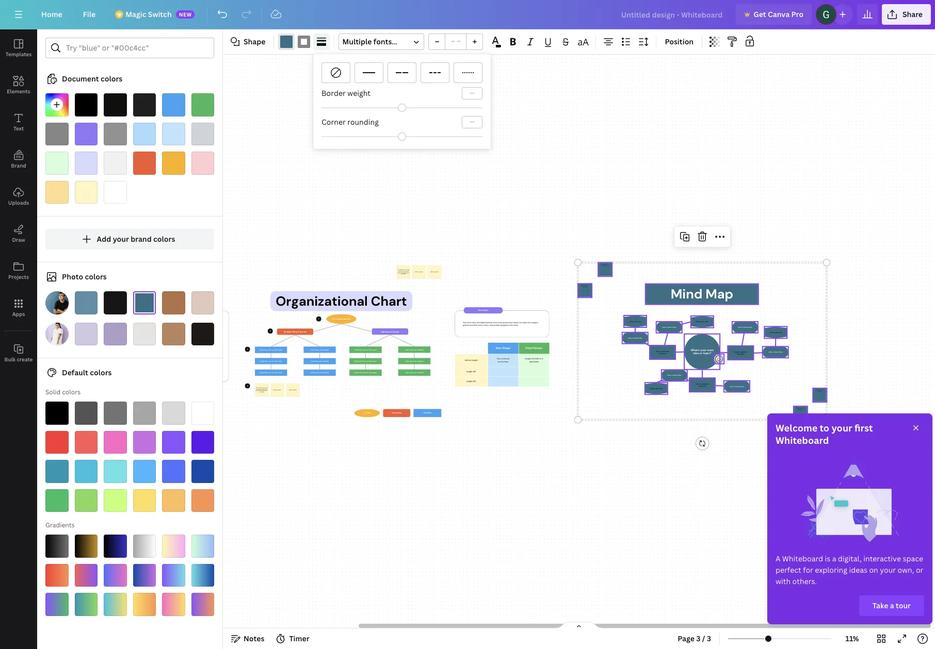 Task type: locate. For each thing, give the bounding box(es) containing it.
into
[[503, 358, 507, 361]]

exploring
[[815, 566, 847, 575]]

grass green #7ed957 image
[[75, 490, 98, 512]]

draw button
[[0, 215, 37, 252]]

add inside 'button'
[[97, 234, 111, 244]]

2 horizontal spatial your
[[880, 566, 896, 575]]

colors right the document
[[101, 74, 122, 84]]

item
[[504, 361, 509, 363]]

insight left #3 on the bottom right of the page
[[467, 381, 473, 383]]

get
[[754, 9, 766, 19]]

Short dashes button
[[421, 62, 450, 83]]

0 horizontal spatial an
[[469, 359, 471, 362]]

2 3 from the left
[[707, 634, 711, 644]]

peach #ffbd59 image
[[162, 490, 185, 512], [162, 490, 185, 512]]

#171517 image
[[104, 292, 127, 315]]

0 vertical spatial add
[[97, 234, 111, 244]]

rounding
[[347, 117, 379, 127]]

11% button
[[836, 631, 869, 648]]

position button
[[661, 34, 698, 50]]

linear gradient 90°: #000000, #c89116 image
[[75, 535, 98, 558], [75, 535, 98, 558]]

#ae9dc7 image
[[104, 323, 127, 346]]

to right welcome
[[820, 422, 829, 435]]

#ba8360 image
[[162, 323, 185, 346]]

insight left the #2
[[467, 371, 473, 373]]

#929292 image
[[104, 123, 127, 146], [104, 123, 127, 146]]

action
[[498, 361, 504, 363]]

0 vertical spatial your
[[113, 234, 129, 244]]

apps button
[[0, 290, 37, 327]]

#ffffff image
[[104, 181, 127, 204], [104, 181, 127, 204]]

gray #a6a6a6 image
[[133, 402, 156, 425], [133, 402, 156, 425]]

1 horizontal spatial an
[[507, 358, 510, 361]]

magic switch
[[126, 9, 172, 19]]

#b27146 image
[[162, 292, 185, 315], [162, 292, 185, 315]]

lime #c1ff72 image
[[104, 490, 127, 512], [104, 490, 127, 512]]

0 horizontal spatial a
[[542, 358, 543, 361]]

0 horizontal spatial to
[[540, 358, 542, 361]]

colors for photo colors
[[85, 272, 107, 282]]

own,
[[898, 566, 914, 575]]

templates button
[[0, 29, 37, 67]]

2 insight from the top
[[467, 381, 473, 383]]

take a tour button
[[859, 596, 924, 617]]

add left insight
[[465, 359, 469, 362]]

1 3 from the left
[[696, 634, 701, 644]]

linear gradient 90°: #ff3131, #ff914d image
[[45, 564, 68, 587], [45, 564, 68, 587]]

3 left /
[[696, 634, 701, 644]]

#d5fddb image
[[45, 152, 68, 175]]

add left brand
[[97, 234, 111, 244]]

an left insight
[[469, 359, 471, 362]]

turquoise blue #5ce1e6 image
[[104, 460, 127, 483]]

your left brand
[[113, 234, 129, 244]]

0 horizontal spatial add
[[97, 234, 111, 244]]

Try "blue" or "#00c4cc" search field
[[66, 38, 207, 58]]

#1f1816 image
[[191, 323, 214, 346], [191, 323, 214, 346]]

#8e77f8 image
[[75, 123, 98, 146]]

projects
[[8, 274, 29, 281]]

black #000000 image
[[45, 402, 68, 425]]

linear gradient 90°: #004aad, #cb6ce6 image
[[133, 564, 156, 587], [133, 564, 156, 587]]

new
[[179, 11, 192, 18]]

add inside "add an insight turn it into an action item"
[[465, 359, 469, 362]]

#a9daff image
[[133, 123, 156, 146]]

#202020 image
[[133, 93, 156, 116], [133, 93, 156, 116]]

default colors
[[62, 368, 112, 378]]

an right 'into'
[[507, 358, 510, 361]]

3 right /
[[707, 634, 711, 644]]

insight for insight #3
[[467, 381, 473, 383]]

ideas
[[849, 566, 868, 575]]

#ffb001 image
[[162, 152, 185, 175]]

shape
[[244, 37, 266, 46]]

3
[[696, 634, 701, 644], [707, 634, 711, 644]]

solid colors
[[45, 388, 81, 397]]

#cfd3da image
[[191, 123, 214, 146]]

welcome
[[776, 422, 818, 435]]

canva assistant image
[[905, 599, 918, 611]]

0 vertical spatial a
[[542, 358, 543, 361]]

first
[[855, 422, 873, 435]]

No border button
[[322, 62, 350, 83]]

to
[[540, 358, 542, 361], [820, 422, 829, 435]]

1 horizontal spatial 3
[[707, 634, 711, 644]]

a right task
[[542, 358, 543, 361]]

with
[[776, 577, 791, 587]]

2 vertical spatial your
[[880, 566, 896, 575]]

#8e77f8 image
[[75, 123, 98, 146]]

#ffb001 image
[[162, 152, 185, 175]]

#588ea5 image
[[75, 292, 98, 315], [75, 292, 98, 315]]

digital,
[[838, 554, 862, 564]]

assign
[[525, 358, 531, 361]]

shape button
[[227, 34, 270, 50]]

1 horizontal spatial a
[[832, 554, 836, 564]]

1 vertical spatial insight
[[467, 381, 473, 383]]

home link
[[33, 4, 71, 25]]

document
[[62, 74, 99, 84]]

gray #737373 image
[[104, 402, 127, 425]]

yellow #ffde59 image
[[133, 490, 156, 512]]

border weight
[[322, 88, 371, 98]]

linear gradient 90°: #cdffd8, #94b9ff image
[[191, 535, 214, 558], [191, 535, 214, 558]]

pink #ff66c4 image
[[104, 431, 127, 454], [104, 431, 127, 454]]

#f1f1f1 image
[[104, 152, 127, 175], [104, 152, 127, 175]]

linear gradient 90°: #0cc0df, #ffde59 image
[[104, 594, 127, 616]]

insight #2
[[467, 371, 476, 373]]

dark turquoise #0097b2 image
[[45, 460, 68, 483], [45, 460, 68, 483]]

1 horizontal spatial your
[[832, 422, 852, 435]]

an image of a hand placing a sticky note on a whiteboard image
[[776, 455, 924, 554]]

next steps point person
[[496, 347, 543, 350]]

#100f0d image
[[104, 93, 127, 116], [104, 93, 127, 116]]

0 vertical spatial whiteboard
[[776, 435, 829, 447]]

add for add your brand colors
[[97, 234, 111, 244]]

linear gradient 90°: #a6a6a6, #ffffff image
[[133, 535, 156, 558]]

1 vertical spatial a
[[832, 554, 836, 564]]

welcome to your first whiteboard
[[776, 422, 873, 447]]

add a new color image
[[45, 93, 68, 116], [45, 93, 68, 116]]

your left first
[[832, 422, 852, 435]]

colors right brand
[[153, 234, 175, 244]]

colors inside 'button'
[[153, 234, 175, 244]]

main menu bar
[[0, 0, 935, 29]]

#d1c8e4 image
[[75, 323, 98, 346]]

#a9daff image
[[133, 123, 156, 146]]

#fff5c3 image
[[75, 181, 98, 204]]

get canva pro button
[[736, 4, 812, 25]]

0 vertical spatial to
[[540, 358, 542, 361]]

linear gradient 90°: #8c52ff, #00bf63 image
[[45, 594, 68, 616], [45, 594, 68, 616]]

your down interactive
[[880, 566, 896, 575]]

2 horizontal spatial a
[[890, 601, 894, 611]]

corner
[[322, 117, 346, 127]]

brand button
[[0, 141, 37, 178]]

a left the tour
[[890, 601, 894, 611]]

orange #ff914d image
[[191, 490, 214, 512]]

#868686 image
[[298, 36, 310, 48], [45, 123, 68, 146], [45, 123, 68, 146]]

aqua blue #0cc0df image
[[75, 460, 98, 483], [75, 460, 98, 483]]

linear gradient 90°: #000000, #737373 image
[[45, 535, 68, 558], [45, 535, 68, 558]]

light blue #38b6ff image
[[133, 460, 156, 483], [133, 460, 156, 483]]

file button
[[75, 4, 104, 25]]

1 vertical spatial to
[[820, 422, 829, 435]]

your
[[113, 234, 129, 244], [832, 422, 852, 435], [880, 566, 896, 575]]

1 horizontal spatial to
[[820, 422, 829, 435]]

a inside 'a whiteboard is a digital, interactive space perfect for exploring ideas on your own, or with others.'
[[832, 554, 836, 564]]

1 vertical spatial your
[[832, 422, 852, 435]]

templates
[[6, 51, 32, 58]]

1 horizontal spatial add
[[465, 359, 469, 362]]

your inside 'a whiteboard is a digital, interactive space perfect for exploring ideas on your own, or with others.'
[[880, 566, 896, 575]]

#ae9dc7 image
[[104, 323, 127, 346]]

share button
[[882, 4, 931, 25]]

dark gray #545454 image
[[75, 402, 98, 425]]

#2
[[473, 371, 476, 373]]

#f4592f image
[[133, 152, 156, 175]]

colors right solid
[[62, 388, 81, 397]]

linear gradient 90°: #0097b2, #7ed957 image
[[75, 594, 98, 616], [75, 594, 98, 616]]

multiple fonts…
[[342, 37, 397, 46]]

royal blue #5271ff image
[[162, 460, 185, 483]]

purple #8c52ff image
[[162, 431, 185, 454], [162, 431, 185, 454]]

0 horizontal spatial 3
[[696, 634, 701, 644]]

group
[[429, 34, 483, 50]]

2 vertical spatial a
[[890, 601, 894, 611]]

linear gradient 90°: #ff66c4, #ffde59 image
[[162, 594, 185, 616], [162, 594, 185, 616]]

position
[[665, 37, 694, 46]]

1 vertical spatial whiteboard
[[782, 554, 823, 564]]

0 vertical spatial insight
[[467, 371, 473, 373]]

colors right photo
[[85, 272, 107, 282]]

1 insight from the top
[[467, 371, 473, 373]]

a
[[542, 358, 543, 361], [832, 554, 836, 564], [890, 601, 894, 611]]

#e2c7bc image
[[191, 292, 214, 315]]

border
[[322, 88, 346, 98]]

linear gradient 90°: #000000, #3533cd image
[[104, 535, 127, 558], [104, 535, 127, 558]]

#000000 image
[[75, 93, 98, 116], [75, 93, 98, 116]]

colors right 'default'
[[90, 368, 112, 378]]

Border weight text field
[[462, 88, 482, 99]]

uploads button
[[0, 178, 37, 215]]

#316f86 image
[[280, 36, 293, 48], [280, 36, 293, 48], [133, 292, 156, 315]]

point
[[526, 347, 533, 350]]

projects button
[[0, 252, 37, 290]]

1 vertical spatial add
[[465, 359, 469, 362]]

0 horizontal spatial your
[[113, 234, 129, 244]]

whiteboard
[[776, 435, 829, 447], [782, 554, 823, 564]]

linear gradient 90°: #fff7ad, #ffa9f9 image
[[162, 535, 185, 558], [162, 535, 185, 558]]

insight
[[467, 371, 473, 373], [467, 381, 473, 383]]

linear gradient 90°: #8c52ff, #ff914d image
[[191, 594, 214, 616], [191, 594, 214, 616]]

#ba8360 image
[[162, 323, 185, 346]]

to right task
[[540, 358, 542, 361]]

share
[[903, 9, 923, 19]]

file
[[83, 9, 96, 19]]

a right is
[[832, 554, 836, 564]]



Task type: describe. For each thing, give the bounding box(es) containing it.
interactive
[[864, 554, 901, 564]]

default
[[62, 368, 88, 378]]

or
[[916, 566, 923, 575]]

turn
[[497, 358, 501, 361]]

timer button
[[273, 631, 314, 648]]

weight
[[347, 88, 371, 98]]

violet #5e17eb image
[[191, 431, 214, 454]]

11%
[[846, 634, 859, 644]]

green #00bf63 image
[[45, 490, 68, 512]]

#3ab85c image
[[191, 93, 214, 116]]

perfect
[[776, 566, 801, 575]]

#ffdc90 image
[[45, 181, 68, 204]]

bulk create button
[[0, 335, 37, 372]]

yellow #ffde59 image
[[133, 490, 156, 512]]

cobalt blue #004aad image
[[191, 460, 214, 483]]

a inside button
[[890, 601, 894, 611]]

bulk create
[[4, 356, 33, 363]]

linear gradient 90°: #8c52ff, #5ce1e6 image
[[162, 564, 185, 587]]

– – number field
[[449, 36, 463, 48]]

green #00bf63 image
[[45, 490, 68, 512]]

#e7e4e3 image
[[133, 323, 156, 346]]

violet #5e17eb image
[[191, 431, 214, 454]]

#ffccd2 image
[[191, 152, 214, 175]]

linear gradient 90°: #5de0e6, #004aad image
[[191, 564, 214, 587]]

timer
[[289, 634, 309, 644]]

space
[[903, 554, 923, 564]]

for
[[803, 566, 813, 575]]

is
[[825, 554, 831, 564]]

coral red #ff5757 image
[[75, 431, 98, 454]]

#bfe4ff image
[[162, 123, 185, 146]]

person
[[533, 347, 543, 350]]

white #ffffff image
[[191, 402, 214, 425]]

steps
[[503, 347, 511, 350]]

linear gradient 90°: #5170ff, #ff66c4 image
[[104, 564, 127, 587]]

page
[[678, 634, 695, 644]]

whiteboard inside welcome to your first whiteboard
[[776, 435, 829, 447]]

apps
[[12, 311, 25, 318]]

others.
[[793, 577, 817, 587]]

take
[[873, 601, 888, 611]]

document colors
[[62, 74, 122, 84]]

Solid button
[[355, 62, 383, 83]]

your inside welcome to your first whiteboard
[[832, 422, 852, 435]]

home
[[41, 9, 62, 19]]

canva
[[768, 9, 790, 19]]

#cfd3da image
[[191, 123, 214, 146]]

#d1c8e4 image
[[75, 323, 98, 346]]

linear gradient 90°: #8c52ff, #5ce1e6 image
[[162, 564, 185, 587]]

colors for solid colors
[[62, 388, 81, 397]]

Long dashes button
[[388, 62, 416, 83]]

notes
[[244, 634, 264, 644]]

#316f86 image
[[133, 292, 156, 315]]

light gray #d9d9d9 image
[[162, 402, 185, 425]]

insight
[[472, 359, 478, 362]]

black #000000 image
[[45, 402, 68, 425]]

switch
[[148, 9, 172, 19]]

linear gradient 90°: #5de0e6, #004aad image
[[191, 564, 214, 587]]

page 3 / 3 button
[[674, 631, 715, 648]]

#f4592f image
[[133, 152, 156, 175]]

linear gradient 90°: #5170ff, #ff66c4 image
[[104, 564, 127, 587]]

#ffccd2 image
[[191, 152, 214, 175]]

text
[[13, 125, 24, 132]]

a inside assign the task to a teammate
[[542, 358, 543, 361]]

gradients
[[45, 521, 75, 530]]

grass green #7ed957 image
[[75, 490, 98, 512]]

brand
[[11, 162, 26, 169]]

take a tour
[[873, 601, 911, 611]]

/
[[702, 634, 705, 644]]

elements
[[7, 88, 30, 95]]

photo
[[62, 272, 83, 282]]

colors for document colors
[[101, 74, 122, 84]]

linear gradient 90°: #a6a6a6, #ffffff image
[[133, 535, 156, 558]]

text button
[[0, 104, 37, 141]]

Design title text field
[[613, 4, 732, 25]]

#fff5c3 image
[[75, 181, 98, 204]]

#d5fddb image
[[45, 152, 68, 175]]

tour
[[896, 601, 911, 611]]

bulk
[[4, 356, 16, 363]]

dark gray #545454 image
[[75, 402, 98, 425]]

turquoise blue #5ce1e6 image
[[104, 460, 127, 483]]

add your brand colors button
[[45, 229, 214, 250]]

on
[[869, 566, 878, 575]]

colors for default colors
[[90, 368, 112, 378]]

to inside assign the task to a teammate
[[540, 358, 542, 361]]

add your brand colors
[[97, 234, 175, 244]]

insight #3
[[467, 381, 476, 383]]

coral red #ff5757 image
[[75, 431, 98, 454]]

linear gradient 90°: #0cc0df, #ffde59 image
[[104, 594, 127, 616]]

assign the task to a teammate
[[525, 358, 543, 363]]

add an insight turn it into an action item
[[465, 358, 510, 363]]

solid
[[45, 388, 60, 397]]

get canva pro
[[754, 9, 804, 19]]

whiteboard inside 'a whiteboard is a digital, interactive space perfect for exploring ideas on your own, or with others.'
[[782, 554, 823, 564]]

multiple fonts… button
[[339, 34, 424, 50]]

#e7e4e3 image
[[133, 323, 156, 346]]

corner rounding
[[322, 117, 379, 127]]

Dots button
[[454, 62, 483, 83]]

linear gradient 90°: #ff5757, #8c52ff image
[[75, 564, 98, 587]]

#ffffff, #000000 image
[[490, 45, 501, 47]]

a whiteboard is a digital, interactive space perfect for exploring ideas on your own, or with others.
[[776, 554, 923, 587]]

linear gradient 90°: #ff5757, #8c52ff image
[[75, 564, 98, 587]]

#35a1f4 image
[[162, 93, 185, 116]]

to inside welcome to your first whiteboard
[[820, 422, 829, 435]]

light gray #d9d9d9 image
[[162, 402, 185, 425]]

a
[[776, 554, 781, 564]]

your inside 'button'
[[113, 234, 129, 244]]

show pages image
[[554, 622, 604, 630]]

it
[[502, 358, 503, 361]]

add for add an insight turn it into an action item
[[465, 359, 469, 362]]

side panel tab list
[[0, 29, 37, 372]]

insight for insight #2
[[467, 371, 473, 373]]

draw
[[12, 236, 25, 244]]

white #ffffff image
[[191, 402, 214, 425]]

task
[[535, 358, 539, 361]]

page 3 / 3
[[678, 634, 711, 644]]

notes button
[[227, 631, 269, 648]]

fonts…
[[374, 37, 397, 46]]

Corner rounding text field
[[462, 117, 482, 128]]

#bfe4ff image
[[162, 123, 185, 146]]

teammate
[[529, 361, 539, 363]]

royal blue #5271ff image
[[162, 460, 185, 483]]

#3ab85c image
[[191, 93, 214, 116]]

create
[[17, 356, 33, 363]]

magic
[[126, 9, 146, 19]]

pro
[[791, 9, 804, 19]]

uploads
[[8, 199, 29, 206]]

#e2c7bc image
[[191, 292, 214, 315]]

elements button
[[0, 67, 37, 104]]

orange #ff914d image
[[191, 490, 214, 512]]

#171517 image
[[104, 292, 127, 315]]

photo colors
[[62, 272, 107, 282]]

#35a1f4 image
[[162, 93, 185, 116]]

#ffdc90 image
[[45, 181, 68, 204]]

multiple
[[342, 37, 372, 46]]

gray #737373 image
[[104, 402, 127, 425]]

cobalt blue #004aad image
[[191, 460, 214, 483]]

#3
[[473, 381, 476, 383]]



Task type: vqa. For each thing, say whether or not it's contained in the screenshot.
Clear all (8) in the right bottom of the page
no



